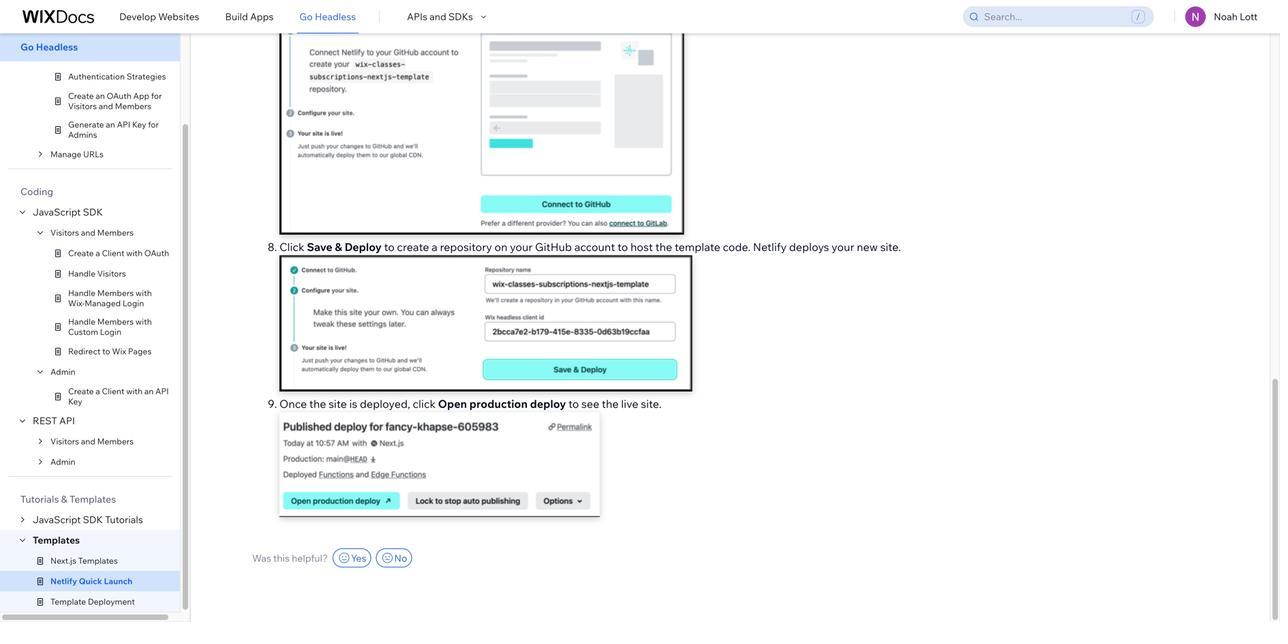 Task type: vqa. For each thing, say whether or not it's contained in the screenshot.
Step 2a: User Authorizes the App link Step
no



Task type: describe. For each thing, give the bounding box(es) containing it.
headless for 'go headless' menu bar at top
[[36, 41, 78, 53]]

handle visitors
[[68, 268, 126, 279]]

create an oauth app for visitors and members
[[68, 91, 162, 111]]

build apps button
[[225, 2, 274, 31]]

setup
[[83, 30, 106, 41]]

develop websites
[[119, 11, 199, 23]]

create an oauth app for visitors and members link
[[0, 87, 190, 115]]

to left host
[[618, 240, 628, 254]]

members down create a client with an api key
[[97, 436, 134, 446]]

create for create a client with an api key
[[68, 386, 94, 396]]

create for create a client with oauth
[[68, 248, 94, 258]]

0 vertical spatial &
[[335, 240, 342, 254]]

with inside the handle members with wix-managed login
[[136, 288, 152, 298]]

once
[[280, 397, 307, 411]]

with inside the create a client with oauth link
[[126, 248, 143, 258]]

javascript sdk tutorials
[[33, 514, 143, 526]]

2 vertical spatial templates
[[78, 556, 118, 566]]

redirect to wix pages
[[68, 346, 152, 356]]

article image for handle members with custom login
[[52, 321, 64, 333]]

yes
[[351, 552, 367, 564]]

general setup
[[50, 30, 106, 41]]

login inside handle members with custom login
[[100, 327, 121, 337]]

and inside "create an oauth app for visitors and members"
[[99, 101, 113, 111]]

on
[[495, 240, 508, 254]]

open
[[438, 397, 467, 411]]

live
[[622, 397, 639, 411]]

code.
[[723, 240, 751, 254]]

2 your from the left
[[832, 240, 855, 254]]

article image for next.js templates
[[34, 555, 46, 567]]

was this helpful?
[[252, 552, 328, 564]]

2 horizontal spatial the
[[656, 240, 673, 254]]

rest
[[33, 415, 57, 427]]

new
[[857, 240, 878, 254]]

github
[[535, 240, 572, 254]]

apis and sdks button
[[407, 11, 490, 23]]

apps
[[250, 11, 274, 23]]

custom
[[68, 327, 98, 337]]

1 horizontal spatial tutorials
[[105, 514, 143, 526]]

visitors down javascript sdk
[[50, 227, 79, 238]]

and down create a client with an api key link
[[81, 436, 95, 446]]

visitors down the create a client with oauth
[[97, 268, 126, 279]]

urls
[[83, 149, 104, 159]]

develop websites link
[[119, 2, 199, 31]]

an for create
[[96, 91, 105, 101]]

1 horizontal spatial netlify
[[754, 240, 787, 254]]

go headless for go headless button
[[300, 11, 356, 23]]

deploy
[[530, 397, 566, 411]]

wix
[[112, 346, 126, 356]]

& inside 'sidebar' element
[[61, 493, 67, 505]]

template deployment
[[50, 596, 135, 607]]

client for oauth
[[102, 248, 125, 258]]

1 admin from the top
[[50, 367, 75, 377]]

redirect to wix pages link
[[0, 341, 190, 361]]

authentication for authentication strategies
[[68, 71, 125, 82]]

and up the create a client with oauth link
[[81, 227, 95, 238]]

redirect
[[68, 346, 101, 356]]

general
[[50, 30, 81, 41]]

apis
[[407, 11, 428, 23]]

create a client with oauth link
[[0, 243, 190, 263]]

1 horizontal spatial oauth
[[144, 248, 169, 258]]

javascript for javascript sdk tutorials
[[33, 514, 81, 526]]

oauth inside "create an oauth app for visitors and members"
[[107, 91, 132, 101]]

build
[[225, 11, 248, 23]]

admins
[[68, 130, 97, 140]]

javascript for javascript sdk
[[33, 206, 81, 218]]

a for create a client with oauth
[[96, 248, 100, 258]]

handle members with custom login
[[68, 316, 152, 337]]

save
[[307, 240, 333, 254]]

next.js templates link
[[0, 550, 190, 571]]

see
[[582, 397, 600, 411]]

site
[[329, 397, 347, 411]]

rest api
[[33, 415, 75, 427]]

sdks
[[449, 11, 473, 23]]

1 horizontal spatial site.
[[881, 240, 902, 254]]

go headless link inside 'sidebar' element
[[0, 33, 180, 61]]

build apps link
[[225, 2, 274, 31]]

2 vertical spatial api
[[59, 415, 75, 427]]

template
[[50, 596, 86, 607]]

handle members with custom login link
[[0, 312, 190, 341]]

api inside create a client with an api key
[[156, 386, 169, 396]]

go for go headless button
[[300, 11, 313, 23]]

host
[[631, 240, 653, 254]]

create a client with an api key
[[68, 386, 169, 407]]

is
[[350, 397, 358, 411]]

template
[[675, 240, 721, 254]]

noah lott
[[1215, 11, 1258, 23]]

0 vertical spatial tutorials
[[20, 493, 59, 505]]

headless for go headless button
[[315, 11, 356, 23]]

/
[[1137, 11, 1141, 23]]

go headless button
[[300, 2, 356, 31]]

sdk for javascript sdk tutorials
[[83, 514, 103, 526]]

handle visitors link
[[0, 263, 190, 284]]

account
[[575, 240, 615, 254]]

handle for handle members with wix-managed login
[[68, 288, 96, 298]]

generate
[[68, 119, 104, 130]]

visitors inside "create an oauth app for visitors and members"
[[68, 101, 97, 111]]

repository
[[440, 240, 492, 254]]

click
[[280, 240, 305, 254]]

develop
[[119, 11, 156, 23]]

develop websites button
[[119, 2, 199, 31]]

template deployment link
[[0, 591, 190, 612]]

deploys
[[790, 240, 830, 254]]

handle members with wix-managed login link
[[0, 284, 190, 312]]

authentication strategies
[[68, 71, 166, 82]]



Task type: locate. For each thing, give the bounding box(es) containing it.
0 vertical spatial site.
[[881, 240, 902, 254]]

with down pages
[[126, 386, 143, 396]]

key
[[132, 119, 146, 130], [68, 396, 82, 407]]

authentication up create an oauth app for visitors and members link
[[68, 71, 125, 82]]

go inside menu bar
[[20, 41, 34, 53]]

1 vertical spatial create
[[68, 248, 94, 258]]

managed
[[85, 298, 121, 308]]

visitors
[[68, 101, 97, 111], [50, 227, 79, 238], [97, 268, 126, 279], [50, 436, 79, 446]]

1 vertical spatial go headless link
[[0, 33, 180, 61]]

handle
[[68, 268, 96, 279], [68, 288, 96, 298], [68, 316, 96, 327]]

4 article image from the top
[[52, 390, 64, 402]]

and right apis
[[430, 11, 447, 23]]

2 vertical spatial handle
[[68, 316, 96, 327]]

0 horizontal spatial go headless
[[20, 41, 78, 53]]

headless inside button
[[315, 11, 356, 23]]

apis and sdks
[[407, 11, 473, 23]]

members up the create a client with oauth
[[97, 227, 134, 238]]

for for generate an api key for admins
[[148, 119, 159, 130]]

0 horizontal spatial &
[[61, 493, 67, 505]]

visitors and members down rest api at the bottom
[[50, 436, 134, 446]]

article image inside the create a client with oauth link
[[52, 247, 64, 259]]

templates
[[70, 493, 116, 505], [33, 534, 80, 546], [78, 556, 118, 566]]

with inside handle members with custom login
[[136, 316, 152, 327]]

members inside handle members with custom login
[[97, 316, 134, 327]]

1 vertical spatial oauth
[[144, 248, 169, 258]]

1 vertical spatial templates
[[33, 534, 80, 546]]

deployed,
[[360, 397, 411, 411]]

& right 'save'
[[335, 240, 342, 254]]

this
[[274, 552, 290, 564]]

article image
[[52, 95, 64, 107], [52, 123, 64, 136], [52, 247, 64, 259], [52, 321, 64, 333], [52, 345, 64, 357], [34, 555, 46, 567], [34, 575, 46, 587], [34, 595, 46, 608]]

login inside the handle members with wix-managed login
[[123, 298, 144, 308]]

0 vertical spatial go headless
[[300, 11, 356, 23]]

a inside create a client with an api key
[[96, 386, 100, 396]]

1 handle from the top
[[68, 268, 96, 279]]

was
[[252, 552, 271, 564]]

3 handle from the top
[[68, 316, 96, 327]]

authentication for authentication
[[50, 51, 107, 61]]

javascript sdk
[[33, 206, 103, 218]]

admin up tutorials & templates
[[50, 457, 75, 467]]

create a client with an api key link
[[0, 382, 190, 411]]

0 vertical spatial javascript
[[33, 206, 81, 218]]

0 vertical spatial sdk
[[83, 206, 103, 218]]

article image left custom
[[52, 321, 64, 333]]

1 horizontal spatial &
[[335, 240, 342, 254]]

article image
[[52, 70, 64, 83], [52, 267, 64, 280], [52, 292, 64, 304], [52, 390, 64, 402]]

1 vertical spatial authentication
[[68, 71, 125, 82]]

tutorials up "javascript sdk tutorials"
[[20, 493, 59, 505]]

0 horizontal spatial your
[[510, 240, 533, 254]]

article image inside handle visitors link
[[52, 267, 64, 280]]

sdk up the create a client with oauth link
[[83, 206, 103, 218]]

1 vertical spatial for
[[148, 119, 159, 130]]

members inside the handle members with wix-managed login
[[97, 288, 134, 298]]

authentication down general setup
[[50, 51, 107, 61]]

0 vertical spatial headless
[[315, 11, 356, 23]]

lott
[[1241, 11, 1258, 23]]

1 vertical spatial key
[[68, 396, 82, 407]]

0 horizontal spatial netlify
[[50, 576, 77, 586]]

key inside generate an api key for admins
[[132, 119, 146, 130]]

0 vertical spatial create
[[68, 91, 94, 101]]

0 horizontal spatial an
[[96, 91, 105, 101]]

article image for generate an api key for admins
[[52, 123, 64, 136]]

visitors and members up the create a client with oauth link
[[50, 227, 134, 238]]

api
[[117, 119, 130, 130], [156, 386, 169, 396], [59, 415, 75, 427]]

javascript down tutorials & templates
[[33, 514, 81, 526]]

article image for netlify quick launch
[[34, 575, 46, 587]]

2 admin from the top
[[50, 457, 75, 467]]

article image down authentication strategies link
[[52, 95, 64, 107]]

0 vertical spatial authentication
[[50, 51, 107, 61]]

sidebar element
[[0, 0, 191, 622]]

members inside "create an oauth app for visitors and members"
[[115, 101, 151, 111]]

0 horizontal spatial tutorials
[[20, 493, 59, 505]]

0 vertical spatial key
[[132, 119, 146, 130]]

manage urls
[[50, 149, 104, 159]]

go headless link up authentication strategies link
[[0, 33, 180, 61]]

1 horizontal spatial go headless link
[[300, 2, 356, 31]]

for down app
[[148, 119, 159, 130]]

the left live
[[602, 397, 619, 411]]

go
[[300, 11, 313, 23], [20, 41, 34, 53]]

site. right the new on the right top
[[881, 240, 902, 254]]

2 create from the top
[[68, 248, 94, 258]]

2 vertical spatial create
[[68, 386, 94, 396]]

article image inside authentication strategies link
[[52, 70, 64, 83]]

0 vertical spatial client
[[102, 248, 125, 258]]

create for create an oauth app for visitors and members
[[68, 91, 94, 101]]

generate an api key for admins
[[68, 119, 159, 140]]

deploy
[[345, 240, 382, 254]]

article image for redirect to wix pages
[[52, 345, 64, 357]]

key up rest api at the bottom
[[68, 396, 82, 407]]

0 horizontal spatial site.
[[641, 397, 662, 411]]

with
[[126, 248, 143, 258], [136, 288, 152, 298], [136, 316, 152, 327], [126, 386, 143, 396]]

your
[[510, 240, 533, 254], [832, 240, 855, 254]]

oauth
[[107, 91, 132, 101], [144, 248, 169, 258]]

0 vertical spatial for
[[151, 91, 162, 101]]

to left wix on the left
[[102, 346, 110, 356]]

Search... field
[[981, 7, 1132, 26]]

1 sdk from the top
[[83, 206, 103, 218]]

deployment
[[88, 596, 135, 607]]

article image left wix-
[[52, 292, 64, 304]]

1 create from the top
[[68, 91, 94, 101]]

connect netlify project to github image
[[280, 10, 685, 235]]

1 horizontal spatial api
[[117, 119, 130, 130]]

1 horizontal spatial login
[[123, 298, 144, 308]]

1 vertical spatial netlify
[[50, 576, 77, 586]]

visitors and members
[[50, 227, 134, 238], [50, 436, 134, 446]]

admin down 'redirect'
[[50, 367, 75, 377]]

1 vertical spatial site.
[[641, 397, 662, 411]]

quick
[[79, 576, 102, 586]]

the
[[656, 240, 673, 254], [309, 397, 326, 411], [602, 397, 619, 411]]

1 vertical spatial handle
[[68, 288, 96, 298]]

article image for template deployment
[[34, 595, 46, 608]]

your left the new on the right top
[[832, 240, 855, 254]]

client down 'redirect to wix pages'
[[102, 386, 125, 396]]

templates up next.js
[[33, 534, 80, 546]]

members
[[115, 101, 151, 111], [97, 227, 134, 238], [97, 288, 134, 298], [97, 316, 134, 327], [97, 436, 134, 446]]

admin
[[50, 367, 75, 377], [50, 457, 75, 467]]

go headless link right apps
[[300, 2, 356, 31]]

a right create
[[432, 240, 438, 254]]

handle members with wix-managed login
[[68, 288, 152, 308]]

an down "create an oauth app for visitors and members"
[[106, 119, 115, 130]]

0 vertical spatial oauth
[[107, 91, 132, 101]]

0 horizontal spatial oauth
[[107, 91, 132, 101]]

0 horizontal spatial the
[[309, 397, 326, 411]]

key inside create a client with an api key
[[68, 396, 82, 407]]

noah lott image
[[1186, 6, 1206, 27]]

1 vertical spatial headless
[[36, 41, 78, 53]]

2 vertical spatial an
[[144, 386, 154, 396]]

key down app
[[132, 119, 146, 130]]

article image for handle visitors
[[52, 267, 64, 280]]

oauth up the handle members with wix-managed login
[[144, 248, 169, 258]]

go inside button
[[300, 11, 313, 23]]

0 vertical spatial visitors and members
[[50, 227, 134, 238]]

0 vertical spatial go headless link
[[300, 2, 356, 31]]

sdk
[[83, 206, 103, 218], [83, 514, 103, 526]]

1 vertical spatial go headless
[[20, 41, 78, 53]]

login up 'redirect to wix pages'
[[100, 327, 121, 337]]

1 horizontal spatial headless
[[315, 11, 356, 23]]

0 horizontal spatial api
[[59, 415, 75, 427]]

with right managed
[[136, 288, 152, 298]]

oauth down authentication strategies
[[107, 91, 132, 101]]

article image up rest api at the bottom
[[52, 390, 64, 402]]

an inside create a client with an api key
[[144, 386, 154, 396]]

article image left next.js
[[34, 555, 46, 567]]

wix-
[[68, 298, 85, 308]]

visitors up the generate
[[68, 101, 97, 111]]

the left site
[[309, 397, 326, 411]]

0 vertical spatial login
[[123, 298, 144, 308]]

visitors down rest api at the bottom
[[50, 436, 79, 446]]

0 vertical spatial handle
[[68, 268, 96, 279]]

1 vertical spatial visitors and members
[[50, 436, 134, 446]]

go headless right apps
[[300, 11, 356, 23]]

authentication strategies link
[[0, 66, 190, 87]]

a for create a client with an api key
[[96, 386, 100, 396]]

1 vertical spatial login
[[100, 327, 121, 337]]

templates up netlify quick launch
[[78, 556, 118, 566]]

for for create an oauth app for visitors and members
[[151, 91, 162, 101]]

login right managed
[[123, 298, 144, 308]]

handle inside the handle members with wix-managed login
[[68, 288, 96, 298]]

article image inside handle members with wix-managed login link
[[52, 292, 64, 304]]

article image inside redirect to wix pages 'link'
[[52, 345, 64, 357]]

0 horizontal spatial headless
[[36, 41, 78, 53]]

an inside generate an api key for admins
[[106, 119, 115, 130]]

0 vertical spatial templates
[[70, 493, 116, 505]]

sdk for javascript sdk
[[83, 206, 103, 218]]

and inside "button"
[[430, 11, 447, 23]]

to
[[384, 240, 395, 254], [618, 240, 628, 254], [102, 346, 110, 356], [569, 397, 579, 411]]

create
[[397, 240, 429, 254]]

go headless inside menu bar
[[20, 41, 78, 53]]

0 vertical spatial an
[[96, 91, 105, 101]]

& up "javascript sdk tutorials"
[[61, 493, 67, 505]]

0 vertical spatial go
[[300, 11, 313, 23]]

0 horizontal spatial key
[[68, 396, 82, 407]]

go headless down general
[[20, 41, 78, 53]]

article image inside "generate an api key for admins" link
[[52, 123, 64, 136]]

article image down general
[[52, 70, 64, 83]]

a up handle visitors
[[96, 248, 100, 258]]

create down 'redirect'
[[68, 386, 94, 396]]

2 client from the top
[[102, 386, 125, 396]]

2 sdk from the top
[[83, 514, 103, 526]]

2 horizontal spatial api
[[156, 386, 169, 396]]

0 vertical spatial netlify
[[754, 240, 787, 254]]

headless
[[315, 11, 356, 23], [36, 41, 78, 53]]

article image down javascript sdk
[[52, 247, 64, 259]]

for right app
[[151, 91, 162, 101]]

menu bar containing coding
[[0, 0, 190, 612]]

helpful?
[[292, 552, 328, 564]]

for inside generate an api key for admins
[[148, 119, 159, 130]]

websites
[[158, 11, 199, 23]]

templates up "javascript sdk tutorials"
[[70, 493, 116, 505]]

tutorials & templates
[[20, 493, 116, 505]]

2 horizontal spatial an
[[144, 386, 154, 396]]

members down managed
[[97, 316, 134, 327]]

next.js
[[50, 556, 76, 566]]

create up handle visitors link
[[68, 248, 94, 258]]

handle down handle visitors link
[[68, 288, 96, 298]]

article image left the admins
[[52, 123, 64, 136]]

manage
[[50, 149, 81, 159]]

go for 'go headless' menu bar at top
[[20, 41, 34, 53]]

1 horizontal spatial your
[[832, 240, 855, 254]]

article image inside create an oauth app for visitors and members link
[[52, 95, 64, 107]]

for inside "create an oauth app for visitors and members"
[[151, 91, 162, 101]]

2 javascript from the top
[[33, 514, 81, 526]]

1 vertical spatial javascript
[[33, 514, 81, 526]]

go headless menu bar
[[0, 33, 180, 61]]

deploy your project on netlify image
[[280, 255, 693, 392]]

menu bar
[[0, 0, 190, 612]]

create inside create a client with an api key
[[68, 386, 94, 396]]

article image for create a client with oauth
[[52, 247, 64, 259]]

article image for handle members with wix-managed login
[[52, 292, 64, 304]]

2 visitors and members from the top
[[50, 436, 134, 446]]

1 article image from the top
[[52, 70, 64, 83]]

with up pages
[[136, 316, 152, 327]]

create inside "create an oauth app for visitors and members"
[[68, 91, 94, 101]]

article image for create an oauth app for visitors and members
[[52, 95, 64, 107]]

handle down the create a client with oauth link
[[68, 268, 96, 279]]

login
[[123, 298, 144, 308], [100, 327, 121, 337]]

go headless
[[300, 11, 356, 23], [20, 41, 78, 53]]

article image left 'redirect'
[[52, 345, 64, 357]]

0 horizontal spatial go headless link
[[0, 33, 180, 61]]

2 handle from the top
[[68, 288, 96, 298]]

api inside generate an api key for admins
[[117, 119, 130, 130]]

netlify right code.
[[754, 240, 787, 254]]

go headless for 'go headless' menu bar at top
[[20, 41, 78, 53]]

next.js templates
[[50, 556, 118, 566]]

handle for handle members with custom login
[[68, 316, 96, 327]]

client
[[102, 248, 125, 258], [102, 386, 125, 396]]

1 vertical spatial an
[[106, 119, 115, 130]]

0 vertical spatial api
[[117, 119, 130, 130]]

client up handle visitors
[[102, 248, 125, 258]]

1 vertical spatial api
[[156, 386, 169, 396]]

authentication
[[50, 51, 107, 61], [68, 71, 125, 82]]

article image left "quick"
[[34, 575, 46, 587]]

article image for authentication strategies
[[52, 70, 64, 83]]

0 vertical spatial admin
[[50, 367, 75, 377]]

with inside create a client with an api key
[[126, 386, 143, 396]]

&
[[335, 240, 342, 254], [61, 493, 67, 505]]

an down authentication strategies link
[[96, 91, 105, 101]]

1 vertical spatial sdk
[[83, 514, 103, 526]]

1 vertical spatial &
[[61, 493, 67, 505]]

production
[[470, 397, 528, 411]]

article image left handle visitors
[[52, 267, 64, 280]]

article image left template
[[34, 595, 46, 608]]

pages
[[128, 346, 152, 356]]

1 horizontal spatial key
[[132, 119, 146, 130]]

go headless link
[[300, 2, 356, 31], [0, 33, 180, 61]]

coding
[[20, 186, 53, 197]]

3 create from the top
[[68, 386, 94, 396]]

app
[[133, 91, 149, 101]]

handle inside handle members with custom login
[[68, 316, 96, 327]]

article image inside create a client with an api key link
[[52, 390, 64, 402]]

no
[[395, 552, 407, 564]]

netlify inside 'sidebar' element
[[50, 576, 77, 586]]

netlify quick launch
[[50, 576, 133, 586]]

client for an
[[102, 386, 125, 396]]

client inside create a client with an api key
[[102, 386, 125, 396]]

your right on on the top left of page
[[510, 240, 533, 254]]

1 vertical spatial go
[[20, 41, 34, 53]]

1 your from the left
[[510, 240, 533, 254]]

to left create
[[384, 240, 395, 254]]

to left the see
[[569, 397, 579, 411]]

netlify down next.js
[[50, 576, 77, 586]]

3 article image from the top
[[52, 292, 64, 304]]

members up generate an api key for admins
[[115, 101, 151, 111]]

javascript down coding
[[33, 206, 81, 218]]

an inside "create an oauth app for visitors and members"
[[96, 91, 105, 101]]

netlify
[[754, 240, 787, 254], [50, 576, 77, 586]]

create
[[68, 91, 94, 101], [68, 248, 94, 258], [68, 386, 94, 396]]

the right host
[[656, 240, 673, 254]]

tutorials up next.js templates link
[[105, 514, 143, 526]]

1 horizontal spatial an
[[106, 119, 115, 130]]

article image inside template deployment link
[[34, 595, 46, 608]]

create a client with oauth
[[68, 248, 169, 258]]

1 javascript from the top
[[33, 206, 81, 218]]

article image for create a client with an api key
[[52, 390, 64, 402]]

strategies
[[127, 71, 166, 82]]

generate an api key for admins link
[[0, 115, 190, 144]]

handle down wix-
[[68, 316, 96, 327]]

1 vertical spatial client
[[102, 386, 125, 396]]

create down authentication strategies link
[[68, 91, 94, 101]]

1 visitors and members from the top
[[50, 227, 134, 238]]

1 client from the top
[[102, 248, 125, 258]]

members down handle visitors
[[97, 288, 134, 298]]

1 horizontal spatial the
[[602, 397, 619, 411]]

1 vertical spatial admin
[[50, 457, 75, 467]]

2 article image from the top
[[52, 267, 64, 280]]

handle for handle visitors
[[68, 268, 96, 279]]

0 horizontal spatial go
[[20, 41, 34, 53]]

noah
[[1215, 11, 1238, 23]]

view live site image
[[280, 412, 600, 517]]

1 horizontal spatial go
[[300, 11, 313, 23]]

javascript
[[33, 206, 81, 218], [33, 514, 81, 526]]

build apps
[[225, 11, 274, 23]]

launch
[[104, 576, 133, 586]]

site.
[[881, 240, 902, 254], [641, 397, 662, 411]]

click save & deploy to create a repository on your github account to host the template code. netlify deploys your new site.
[[280, 240, 902, 254]]

click
[[413, 397, 436, 411]]

0 horizontal spatial login
[[100, 327, 121, 337]]

once the site is deployed, click open production deploy to see the live site.
[[280, 397, 662, 411]]

an for generate
[[106, 119, 115, 130]]

an down pages
[[144, 386, 154, 396]]

a down redirect to wix pages 'link'
[[96, 386, 100, 396]]

sdk down tutorials & templates
[[83, 514, 103, 526]]

headless inside menu bar
[[36, 41, 78, 53]]

to inside 'link'
[[102, 346, 110, 356]]

1 horizontal spatial go headless
[[300, 11, 356, 23]]

article image inside next.js templates link
[[34, 555, 46, 567]]

create inside the create a client with oauth link
[[68, 248, 94, 258]]

1 vertical spatial tutorials
[[105, 514, 143, 526]]

with up handle visitors link
[[126, 248, 143, 258]]

and up generate an api key for admins
[[99, 101, 113, 111]]

site. right live
[[641, 397, 662, 411]]

article image inside handle members with custom login link
[[52, 321, 64, 333]]



